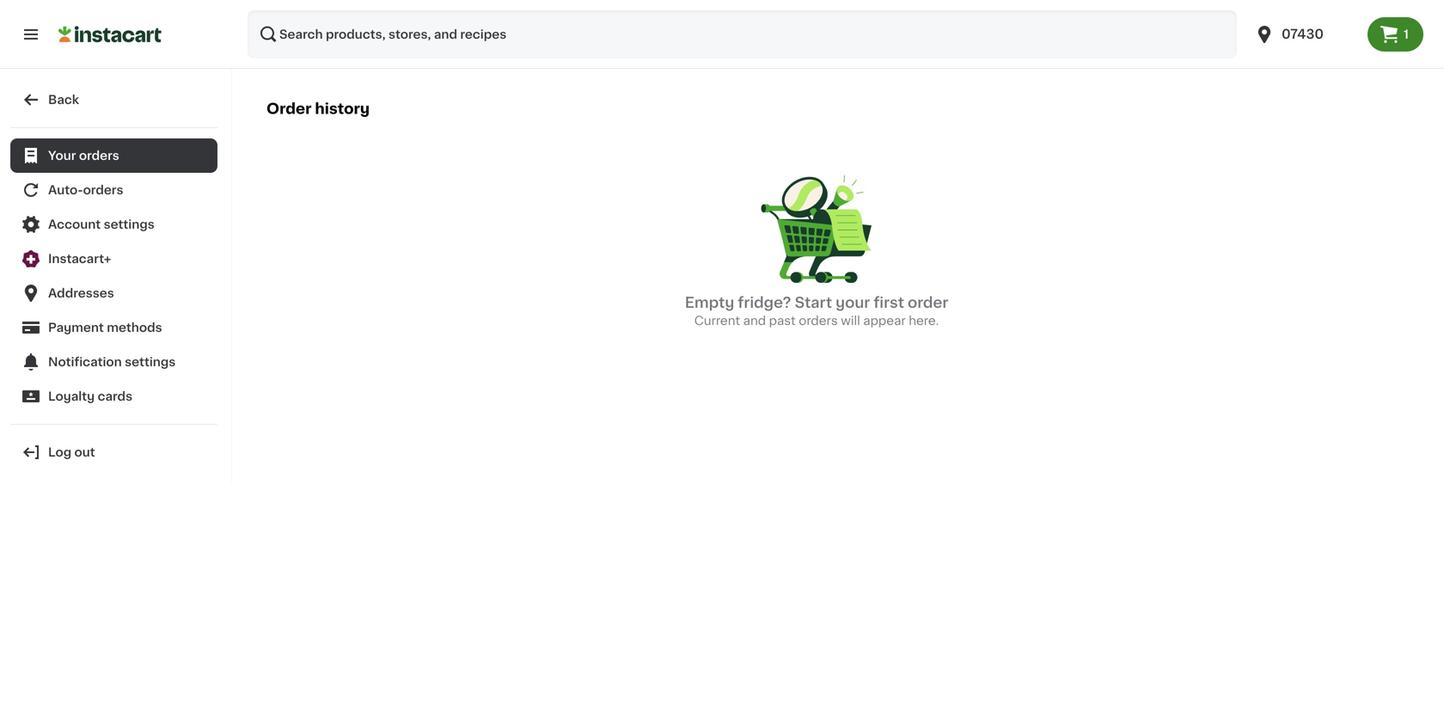 Task type: vqa. For each thing, say whether or not it's contained in the screenshot.
EBT SNAP
no



Task type: describe. For each thing, give the bounding box(es) containing it.
appear
[[864, 315, 906, 327]]

account settings
[[48, 218, 155, 230]]

methods
[[107, 322, 162, 334]]

will
[[841, 315, 861, 327]]

current
[[695, 315, 741, 327]]

instacart logo image
[[58, 24, 162, 45]]

payment methods
[[48, 322, 162, 334]]

back link
[[10, 83, 218, 117]]

auto-orders
[[48, 184, 123, 196]]

2 07430 button from the left
[[1255, 10, 1358, 58]]

out
[[74, 446, 95, 458]]

loyalty cards link
[[10, 379, 218, 414]]

order history
[[267, 101, 370, 116]]

back
[[48, 94, 79, 106]]

notification settings link
[[10, 345, 218, 379]]

orders for auto-orders
[[83, 184, 123, 196]]

payment methods link
[[10, 310, 218, 345]]

1
[[1404, 28, 1409, 40]]

Search field
[[248, 10, 1237, 58]]

orders inside empty fridge? start your first order current and past orders will appear here.
[[799, 315, 838, 327]]

your
[[48, 150, 76, 162]]

log
[[48, 446, 71, 458]]

account
[[48, 218, 101, 230]]

here.
[[909, 315, 939, 327]]

history
[[315, 101, 370, 116]]

your
[[836, 295, 870, 310]]

past
[[769, 315, 796, 327]]

fridge?
[[738, 295, 792, 310]]

loyalty cards
[[48, 390, 133, 402]]

1 07430 button from the left
[[1244, 10, 1368, 58]]

instacart+
[[48, 253, 111, 265]]

settings for notification settings
[[125, 356, 176, 368]]

first
[[874, 295, 905, 310]]



Task type: locate. For each thing, give the bounding box(es) containing it.
0 vertical spatial orders
[[79, 150, 119, 162]]

start
[[795, 295, 832, 310]]

None search field
[[248, 10, 1237, 58]]

settings down "auto-orders" link in the left top of the page
[[104, 218, 155, 230]]

order
[[908, 295, 949, 310]]

1 vertical spatial settings
[[125, 356, 176, 368]]

loyalty
[[48, 390, 95, 402]]

orders up account settings
[[83, 184, 123, 196]]

orders inside "auto-orders" link
[[83, 184, 123, 196]]

addresses link
[[10, 276, 218, 310]]

empty
[[685, 295, 735, 310]]

payment
[[48, 322, 104, 334]]

auto-
[[48, 184, 83, 196]]

empty fridge? start your first order current and past orders will appear here.
[[685, 295, 949, 327]]

addresses
[[48, 287, 114, 299]]

1 button
[[1368, 17, 1424, 52]]

your orders link
[[10, 138, 218, 173]]

account settings link
[[10, 207, 218, 242]]

cards
[[98, 390, 133, 402]]

settings
[[104, 218, 155, 230], [125, 356, 176, 368]]

auto-orders link
[[10, 173, 218, 207]]

and
[[744, 315, 766, 327]]

orders down start
[[799, 315, 838, 327]]

instacart+ link
[[10, 242, 218, 276]]

orders
[[79, 150, 119, 162], [83, 184, 123, 196], [799, 315, 838, 327]]

notification settings
[[48, 356, 176, 368]]

log out
[[48, 446, 95, 458]]

order
[[267, 101, 312, 116]]

orders up auto-orders
[[79, 150, 119, 162]]

1 vertical spatial orders
[[83, 184, 123, 196]]

orders for your orders
[[79, 150, 119, 162]]

07430
[[1282, 28, 1324, 40]]

notification
[[48, 356, 122, 368]]

your orders
[[48, 150, 119, 162]]

2 vertical spatial orders
[[799, 315, 838, 327]]

0 vertical spatial settings
[[104, 218, 155, 230]]

settings for account settings
[[104, 218, 155, 230]]

settings down methods at the left top of page
[[125, 356, 176, 368]]

07430 button
[[1244, 10, 1368, 58], [1255, 10, 1358, 58]]

orders inside your orders link
[[79, 150, 119, 162]]

log out link
[[10, 435, 218, 470]]



